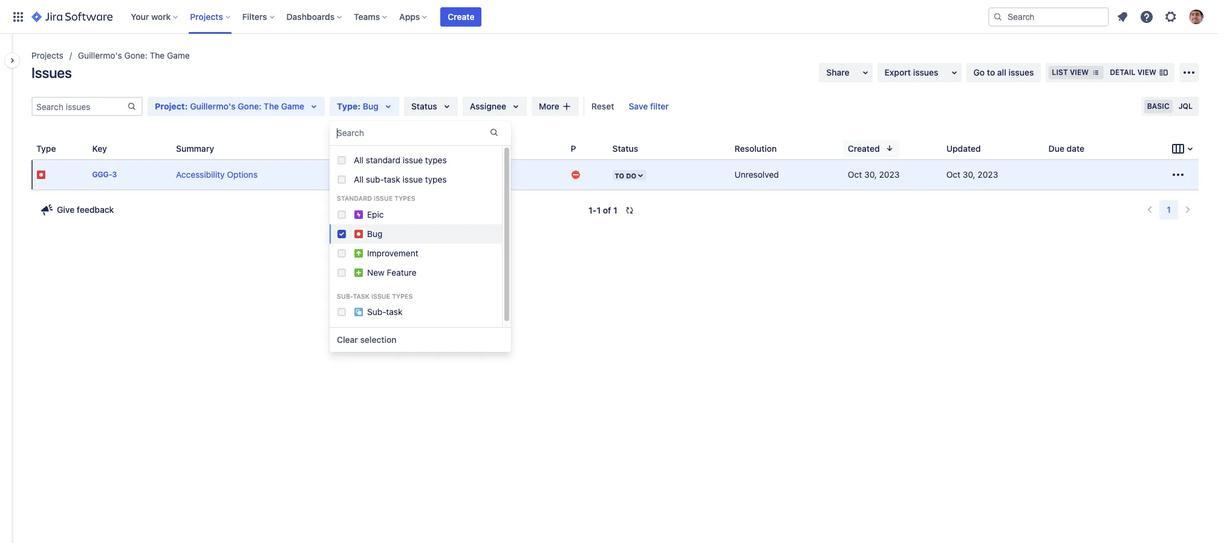 Task type: vqa. For each thing, say whether or not it's contained in the screenshot.
Drag column image for Status
yes



Task type: describe. For each thing, give the bounding box(es) containing it.
give feedback button
[[33, 200, 121, 220]]

created button
[[844, 140, 900, 157]]

status inside dropdown button
[[412, 101, 437, 111]]

your profile and settings image
[[1190, 9, 1204, 24]]

give feedback
[[57, 205, 114, 215]]

all for all standard issue types
[[354, 155, 364, 165]]

project : guillermo's gone: the game
[[155, 101, 305, 111]]

clear selection
[[337, 335, 397, 345]]

issues inside button
[[914, 67, 939, 77]]

2 2023 from the left
[[978, 169, 999, 180]]

import and bulk change issues image
[[1183, 65, 1197, 80]]

go
[[974, 67, 985, 77]]

0 horizontal spatial guillermo's
[[78, 50, 122, 61]]

options
[[227, 169, 258, 180]]

types down all sub-task issue types
[[395, 195, 416, 202]]

: for type
[[358, 101, 361, 111]]

3
[[112, 170, 117, 179]]

open export issues dropdown image
[[948, 65, 962, 80]]

issues element
[[31, 138, 1200, 189]]

0 vertical spatial task
[[384, 174, 401, 185]]

issue operations menu image
[[1172, 168, 1186, 182]]

0 horizontal spatial 1
[[597, 205, 601, 215]]

1 vertical spatial bug
[[367, 229, 383, 239]]

date
[[1067, 143, 1085, 153]]

dashboards button
[[283, 7, 347, 26]]

jql
[[1179, 102, 1194, 111]]

of
[[603, 205, 612, 215]]

create
[[448, 11, 475, 21]]

drag column image for key
[[87, 141, 102, 156]]

give
[[57, 205, 75, 215]]

sub-task issue types
[[337, 293, 413, 300]]

drag column image for updated
[[942, 141, 957, 156]]

assignee button
[[463, 97, 527, 116]]

issue down all standard issue types
[[403, 174, 423, 185]]

Search issues text field
[[33, 98, 127, 115]]

your work button
[[127, 7, 183, 26]]

share
[[827, 67, 850, 77]]

updated button
[[942, 140, 1001, 157]]

1 30, from the left
[[865, 169, 878, 180]]

all
[[998, 67, 1007, 77]]

export
[[885, 67, 912, 77]]

type button
[[31, 140, 75, 157]]

key button
[[87, 140, 126, 157]]

teams button
[[351, 7, 392, 26]]

key
[[92, 143, 107, 153]]

work
[[151, 11, 171, 21]]

0 horizontal spatial game
[[167, 50, 190, 61]]

accessibility options link
[[176, 169, 258, 180]]

selection
[[360, 335, 397, 345]]

1-1 of 1
[[589, 205, 618, 215]]

sub-
[[366, 174, 384, 185]]

2 issues from the left
[[1009, 67, 1035, 77]]

accessibility
[[176, 169, 225, 180]]

bug image
[[36, 170, 46, 180]]

0 vertical spatial bug
[[363, 101, 379, 111]]

primary element
[[7, 0, 989, 34]]

projects link
[[31, 48, 63, 63]]

save filter
[[629, 101, 669, 111]]

new feature
[[367, 267, 417, 278]]

standard issue types
[[337, 195, 416, 202]]

task for sub-task issue types
[[353, 293, 370, 300]]

save
[[629, 101, 648, 111]]

your work
[[131, 11, 171, 21]]

status button
[[608, 140, 658, 157]]

save filter button
[[622, 97, 677, 116]]

due date button
[[1044, 140, 1105, 157]]

created
[[848, 143, 880, 153]]

type for type
[[36, 143, 56, 153]]

drag column image for status
[[608, 141, 622, 156]]

basic
[[1148, 102, 1170, 111]]

open share dialog image
[[859, 65, 873, 80]]

status inside button
[[613, 143, 639, 153]]

board icon image
[[1172, 142, 1186, 156]]

more
[[539, 101, 560, 111]]

create button
[[441, 7, 482, 26]]

epic
[[367, 209, 384, 219]]

summary
[[176, 143, 214, 153]]

filters button
[[239, 7, 279, 26]]

sub-task
[[367, 307, 403, 317]]

banner containing your work
[[0, 0, 1219, 34]]

ggg-
[[92, 170, 112, 179]]

list
[[1053, 68, 1069, 77]]

detail view
[[1111, 68, 1157, 77]]

resolution
[[735, 143, 777, 153]]

standard
[[366, 155, 401, 165]]

medium high image
[[571, 170, 581, 180]]

settings image
[[1164, 9, 1179, 24]]

drag column image for p
[[566, 141, 581, 156]]

notifications image
[[1116, 9, 1131, 24]]

clear
[[337, 335, 358, 345]]

projects button
[[187, 7, 235, 26]]

sorted in descending order image
[[885, 144, 895, 153]]

due
[[1049, 143, 1065, 153]]

p
[[571, 143, 576, 153]]

sidebar navigation image
[[0, 48, 27, 73]]

export issues
[[885, 67, 939, 77]]

1 vertical spatial guillermo's
[[190, 101, 236, 111]]

project
[[155, 101, 185, 111]]

0 vertical spatial the
[[150, 50, 165, 61]]

sort in ascending order image
[[782, 144, 792, 153]]

list view
[[1053, 68, 1090, 77]]

reset button
[[585, 97, 622, 116]]

go to all issues
[[974, 67, 1035, 77]]

your
[[131, 11, 149, 21]]



Task type: locate. For each thing, give the bounding box(es) containing it.
oct down created
[[848, 169, 863, 180]]

1 horizontal spatial projects
[[190, 11, 223, 21]]

jira software image
[[31, 9, 113, 24], [31, 9, 113, 24]]

drag column image up medium high image
[[566, 141, 581, 156]]

issue up sub-task
[[372, 293, 390, 300]]

all left sub-
[[354, 174, 364, 185]]

drag column image left date
[[1044, 141, 1059, 156]]

all standard issue types
[[354, 155, 447, 165]]

task down sub-task issue types at the bottom of page
[[386, 307, 403, 317]]

ggg-3 link
[[92, 170, 117, 179]]

1 horizontal spatial issues
[[1009, 67, 1035, 77]]

1-
[[589, 205, 597, 215]]

1 vertical spatial sub-
[[367, 307, 386, 317]]

task for sub-task
[[386, 307, 403, 317]]

status down save
[[613, 143, 639, 153]]

0 vertical spatial sub-
[[337, 293, 353, 300]]

0 vertical spatial type
[[337, 101, 358, 111]]

0 horizontal spatial gone:
[[124, 50, 148, 61]]

0 horizontal spatial view
[[1071, 68, 1090, 77]]

guillermo's right project
[[190, 101, 236, 111]]

types up all sub-task issue types
[[425, 155, 447, 165]]

drag column image inside resolution "button"
[[730, 141, 745, 156]]

4 drag column image from the left
[[844, 141, 858, 156]]

0 vertical spatial guillermo's
[[78, 50, 122, 61]]

accessibility options
[[176, 169, 258, 180]]

1 oct 30, 2023 from the left
[[848, 169, 900, 180]]

2023 down sorted in descending order icon
[[880, 169, 900, 180]]

banner
[[0, 0, 1219, 34]]

issue
[[403, 155, 423, 165], [403, 174, 423, 185], [374, 195, 393, 202], [372, 293, 390, 300]]

2 horizontal spatial 1
[[1168, 205, 1172, 215]]

0 vertical spatial game
[[167, 50, 190, 61]]

addicon image
[[562, 102, 572, 111]]

more button
[[532, 97, 579, 116]]

:
[[185, 101, 188, 111], [358, 101, 361, 111]]

drag column image inside summary button
[[171, 141, 186, 156]]

30, down updated button
[[963, 169, 976, 180]]

apps button
[[396, 7, 432, 26]]

1 inside button
[[1168, 205, 1172, 215]]

row containing accessibility options
[[31, 160, 1200, 189]]

bug down epic
[[367, 229, 383, 239]]

oct 30, 2023
[[848, 169, 900, 180], [947, 169, 999, 180]]

status button
[[404, 97, 458, 116]]

oct 30, 2023 down created 'button'
[[848, 169, 900, 180]]

types down all standard issue types
[[425, 174, 447, 185]]

1 left of
[[597, 205, 601, 215]]

filters
[[242, 11, 267, 21]]

ggg-3
[[92, 170, 117, 179]]

drag column image for resolution
[[730, 141, 745, 156]]

Search field
[[989, 7, 1110, 26]]

assignee
[[470, 101, 507, 111]]

0 vertical spatial gone:
[[124, 50, 148, 61]]

2 : from the left
[[358, 101, 361, 111]]

1 vertical spatial gone:
[[238, 101, 262, 111]]

2 drag column image from the left
[[87, 141, 102, 156]]

sub- for sub-task issue types
[[337, 293, 353, 300]]

clear selection button
[[330, 330, 404, 350]]

status up all standard issue types
[[412, 101, 437, 111]]

types up sub-task
[[392, 293, 413, 300]]

type up bug image
[[36, 143, 56, 153]]

all
[[354, 155, 364, 165], [354, 174, 364, 185]]

2023
[[880, 169, 900, 180], [978, 169, 999, 180]]

chevron down icon image
[[1184, 142, 1198, 156]]

task down "new"
[[353, 293, 370, 300]]

apps
[[400, 11, 420, 21]]

0 horizontal spatial issues
[[914, 67, 939, 77]]

drag column image up ggg- at the left of the page
[[87, 141, 102, 156]]

type up search
[[337, 101, 358, 111]]

1 horizontal spatial oct
[[947, 169, 961, 180]]

drag column image up bug image
[[31, 141, 46, 156]]

2 oct 30, 2023 from the left
[[947, 169, 999, 180]]

improvement
[[367, 248, 419, 258]]

1 horizontal spatial :
[[358, 101, 361, 111]]

type for type : bug
[[337, 101, 358, 111]]

projects for projects popup button
[[190, 11, 223, 21]]

help image
[[1140, 9, 1155, 24]]

drag column image right sorted in descending order icon
[[942, 141, 957, 156]]

2 drag column image from the left
[[566, 141, 581, 156]]

drag column image
[[31, 141, 46, 156], [87, 141, 102, 156], [608, 141, 622, 156], [844, 141, 858, 156]]

search image
[[994, 12, 1003, 21]]

refresh image
[[625, 206, 635, 215]]

1 horizontal spatial 2023
[[978, 169, 999, 180]]

1 vertical spatial type
[[36, 143, 56, 153]]

1 vertical spatial status
[[613, 143, 639, 153]]

1 down issue operations menu image
[[1168, 205, 1172, 215]]

1 horizontal spatial gone:
[[238, 101, 262, 111]]

guillermo's gone: the game link
[[78, 48, 190, 63]]

1 horizontal spatial type
[[337, 101, 358, 111]]

oct down updated
[[947, 169, 961, 180]]

projects inside popup button
[[190, 11, 223, 21]]

guillermo's right the projects link
[[78, 50, 122, 61]]

1 horizontal spatial guillermo's
[[190, 101, 236, 111]]

sub- for sub-task
[[367, 307, 386, 317]]

drag column image
[[171, 141, 186, 156], [566, 141, 581, 156], [730, 141, 745, 156], [942, 141, 957, 156], [1044, 141, 1059, 156]]

appswitcher icon image
[[11, 9, 25, 24]]

0 horizontal spatial :
[[185, 101, 188, 111]]

1 drag column image from the left
[[171, 141, 186, 156]]

bug
[[363, 101, 379, 111], [367, 229, 383, 239]]

go to all issues link
[[967, 63, 1042, 82]]

unresolved
[[735, 169, 779, 180]]

1 horizontal spatial status
[[613, 143, 639, 153]]

drag column image left sorted in descending order icon
[[844, 141, 858, 156]]

sub- down sub-task issue types at the bottom of page
[[367, 307, 386, 317]]

2 view from the left
[[1138, 68, 1157, 77]]

share button
[[820, 63, 873, 82]]

1 oct from the left
[[848, 169, 863, 180]]

1 vertical spatial game
[[281, 101, 305, 111]]

search
[[337, 128, 364, 138]]

all sub-task issue types
[[354, 174, 447, 185]]

drag column image for type
[[31, 141, 46, 156]]

export issues button
[[878, 63, 962, 82]]

drag column image inside type button
[[31, 141, 46, 156]]

projects for the projects link
[[31, 50, 63, 61]]

bug up search
[[363, 101, 379, 111]]

1 vertical spatial projects
[[31, 50, 63, 61]]

1 vertical spatial all
[[354, 174, 364, 185]]

issue up all sub-task issue types
[[403, 155, 423, 165]]

3 drag column image from the left
[[608, 141, 622, 156]]

view
[[1071, 68, 1090, 77], [1138, 68, 1157, 77]]

1 2023 from the left
[[880, 169, 900, 180]]

2023 down updated button
[[978, 169, 999, 180]]

types
[[425, 155, 447, 165], [425, 174, 447, 185], [395, 195, 416, 202], [392, 293, 413, 300]]

0 horizontal spatial sub-
[[337, 293, 353, 300]]

standard
[[337, 195, 372, 202]]

3 drag column image from the left
[[730, 141, 745, 156]]

1 horizontal spatial view
[[1138, 68, 1157, 77]]

issues
[[914, 67, 939, 77], [1009, 67, 1035, 77]]

reset
[[592, 101, 615, 111]]

detail
[[1111, 68, 1136, 77]]

: up search
[[358, 101, 361, 111]]

2 vertical spatial task
[[386, 307, 403, 317]]

0 horizontal spatial projects
[[31, 50, 63, 61]]

5 drag column image from the left
[[1044, 141, 1059, 156]]

4 drag column image from the left
[[942, 141, 957, 156]]

0 horizontal spatial type
[[36, 143, 56, 153]]

teams
[[354, 11, 380, 21]]

type : bug
[[337, 101, 379, 111]]

drag column image for due date
[[1044, 141, 1059, 156]]

dashboards
[[287, 11, 335, 21]]

issues
[[31, 64, 72, 81]]

1 issues from the left
[[914, 67, 939, 77]]

: up summary
[[185, 101, 188, 111]]

feedback
[[77, 205, 114, 215]]

0 horizontal spatial the
[[150, 50, 165, 61]]

1
[[1168, 205, 1172, 215], [597, 205, 601, 215], [614, 205, 618, 215]]

0 horizontal spatial 2023
[[880, 169, 900, 180]]

new
[[367, 267, 385, 278]]

feature
[[387, 267, 417, 278]]

drag column image inside p button
[[566, 141, 581, 156]]

task down all standard issue types
[[384, 174, 401, 185]]

view right "detail"
[[1138, 68, 1157, 77]]

drag column image inside key button
[[87, 141, 102, 156]]

: for project
[[185, 101, 188, 111]]

type inside button
[[36, 143, 56, 153]]

task
[[384, 174, 401, 185], [353, 293, 370, 300], [386, 307, 403, 317]]

guillermo's gone: the game
[[78, 50, 190, 61]]

row
[[31, 160, 1200, 189]]

1 right of
[[614, 205, 618, 215]]

issues right export
[[914, 67, 939, 77]]

drag column image up the unresolved at the top right of the page
[[730, 141, 745, 156]]

1 horizontal spatial game
[[281, 101, 305, 111]]

due date
[[1049, 143, 1085, 153]]

1 button
[[1161, 200, 1179, 220]]

0 horizontal spatial 30,
[[865, 169, 878, 180]]

1 horizontal spatial sub-
[[367, 307, 386, 317]]

0 horizontal spatial oct 30, 2023
[[848, 169, 900, 180]]

1 horizontal spatial 30,
[[963, 169, 976, 180]]

projects up issues
[[31, 50, 63, 61]]

None text field
[[337, 127, 339, 139]]

view for list view
[[1071, 68, 1090, 77]]

updated
[[947, 143, 982, 153]]

game
[[167, 50, 190, 61], [281, 101, 305, 111]]

1 : from the left
[[185, 101, 188, 111]]

the
[[150, 50, 165, 61], [264, 101, 279, 111]]

p button
[[566, 140, 596, 157]]

30, down created 'button'
[[865, 169, 878, 180]]

1 vertical spatial the
[[264, 101, 279, 111]]

0 vertical spatial projects
[[190, 11, 223, 21]]

2 30, from the left
[[963, 169, 976, 180]]

filter
[[651, 101, 669, 111]]

0 horizontal spatial status
[[412, 101, 437, 111]]

all left 'standard'
[[354, 155, 364, 165]]

oct 30, 2023 down updated button
[[947, 169, 999, 180]]

0 vertical spatial all
[[354, 155, 364, 165]]

view right list
[[1071, 68, 1090, 77]]

resolution button
[[730, 140, 797, 157]]

2 all from the top
[[354, 174, 364, 185]]

issues right 'all'
[[1009, 67, 1035, 77]]

drag column image inside updated button
[[942, 141, 957, 156]]

0 horizontal spatial oct
[[848, 169, 863, 180]]

0 vertical spatial status
[[412, 101, 437, 111]]

drag column image right p button
[[608, 141, 622, 156]]

view for detail view
[[1138, 68, 1157, 77]]

1 view from the left
[[1071, 68, 1090, 77]]

1 drag column image from the left
[[31, 141, 46, 156]]

drag column image inside due date button
[[1044, 141, 1059, 156]]

1 horizontal spatial 1
[[614, 205, 618, 215]]

drag column image for summary
[[171, 141, 186, 156]]

issue up epic
[[374, 195, 393, 202]]

gone:
[[124, 50, 148, 61], [238, 101, 262, 111]]

1 horizontal spatial the
[[264, 101, 279, 111]]

1 vertical spatial task
[[353, 293, 370, 300]]

all for all sub-task issue types
[[354, 174, 364, 185]]

guillermo's
[[78, 50, 122, 61], [190, 101, 236, 111]]

1 horizontal spatial oct 30, 2023
[[947, 169, 999, 180]]

to
[[988, 67, 996, 77]]

2 oct from the left
[[947, 169, 961, 180]]

projects right work
[[190, 11, 223, 21]]

drag column image inside status button
[[608, 141, 622, 156]]

status
[[412, 101, 437, 111], [613, 143, 639, 153]]

drag column image up accessibility
[[171, 141, 186, 156]]

sub- up clear
[[337, 293, 353, 300]]

drag column image for created
[[844, 141, 858, 156]]

sub-
[[337, 293, 353, 300], [367, 307, 386, 317]]

summary button
[[171, 140, 234, 157]]

1 all from the top
[[354, 155, 364, 165]]



